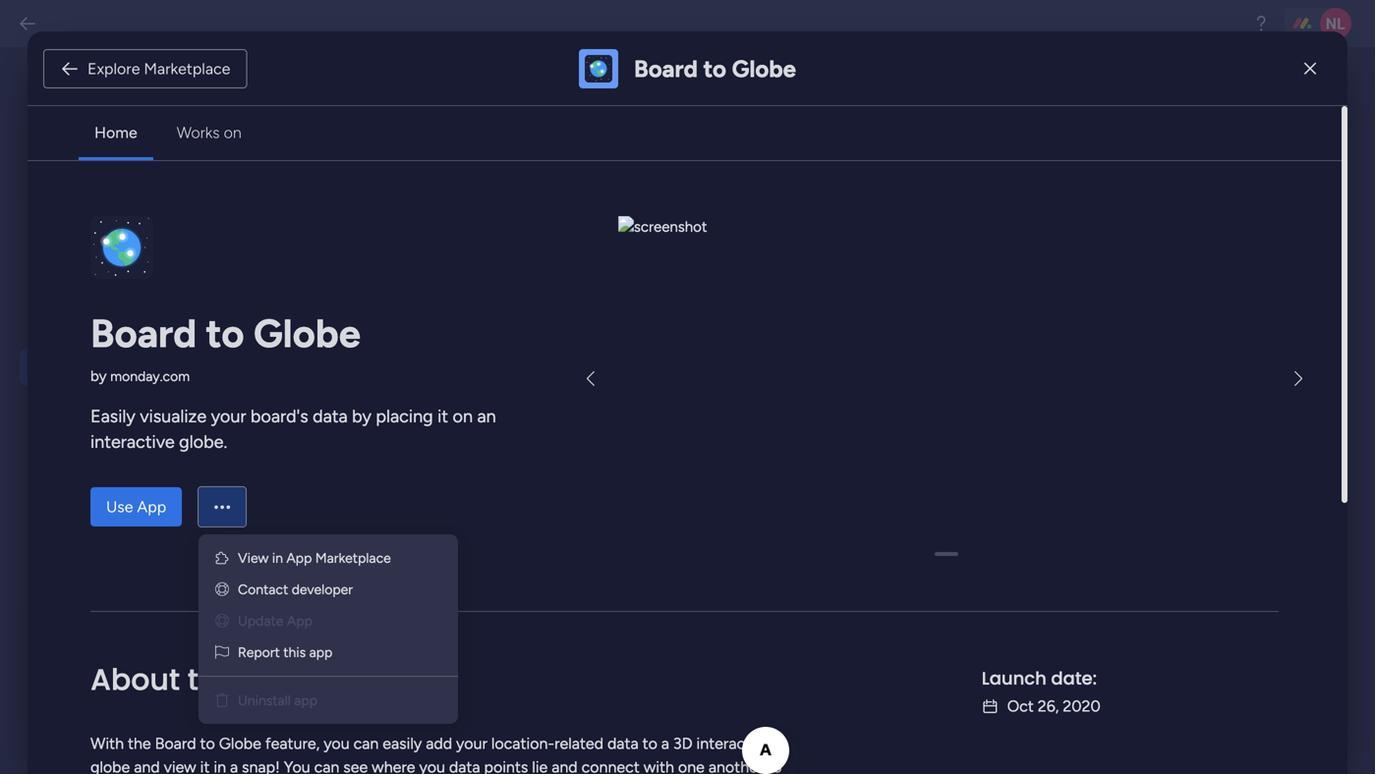 Task type: vqa. For each thing, say whether or not it's contained in the screenshot.
"DATA" inside 'Easily visualize your board's data by placing it on an interactive globe.'
yes



Task type: describe. For each thing, give the bounding box(es) containing it.
enhance
[[535, 394, 591, 412]]

token for personal api token
[[413, 143, 452, 161]]

contact
[[238, 581, 288, 598]]

important
[[548, 416, 613, 434]]

home
[[94, 123, 137, 142]]

usage stats button
[[20, 435, 248, 473]]

connect
[[581, 758, 640, 775]]

your right keep
[[670, 416, 699, 434]]

v2
[[365, 89, 388, 115]]

the for about
[[188, 660, 236, 701]]

board to globe for bottom "app logo"
[[90, 310, 361, 357]]

tidy
[[74, 487, 106, 508]]

by monday.com
[[90, 368, 190, 385]]

usage
[[74, 443, 123, 464]]

users button
[[20, 262, 248, 300]]

marketplace arrow right image
[[1295, 371, 1302, 387]]

monday.com
[[110, 368, 190, 385]]

location-
[[491, 735, 554, 753]]

administration learn more
[[34, 84, 230, 144]]

dapulse x slim image
[[1304, 57, 1316, 81]]

content directory
[[74, 530, 214, 551]]

token for api v2 token
[[393, 89, 451, 115]]

with
[[90, 735, 124, 753]]

cross account copier button
[[20, 651, 248, 716]]

1 vertical spatial data
[[607, 735, 639, 753]]

one
[[678, 758, 705, 775]]

copier
[[73, 686, 122, 707]]

launch date:
[[982, 666, 1097, 691]]

1 horizontal spatial a
[[661, 735, 669, 753]]

placing
[[376, 406, 433, 427]]

another
[[708, 758, 763, 775]]

feature,
[[265, 735, 320, 753]]

data inside easily visualize your board's data by placing it on an interactive globe.
[[313, 406, 348, 427]]

cross
[[73, 660, 118, 681]]

board's
[[251, 406, 308, 427]]

in inside with the board to globe feature, you can easily add your location-related data to a 3d interactive globe and view it in a snap! you can see where you data points lie and connect with one another t
[[214, 758, 226, 775]]

lie
[[532, 758, 548, 775]]

works on
[[177, 123, 242, 142]]

uninstall app
[[238, 692, 317, 709]]

points
[[484, 758, 528, 775]]

customization
[[74, 227, 188, 248]]

api left v2
[[326, 89, 359, 115]]

regenerate button
[[643, 137, 719, 168]]

billing button
[[20, 392, 248, 430]]

update app
[[238, 613, 312, 630]]

use app button
[[90, 488, 182, 527]]

it inside with the board to globe feature, you can easily add your location-related data to a 3d interactive globe and view it in a snap! you can see where you data points lie and connect with one another t
[[200, 758, 210, 775]]

globe
[[90, 758, 130, 775]]

personal
[[326, 143, 383, 161]]

oct 26, 2020
[[1007, 697, 1101, 716]]

secure.
[[452, 438, 500, 456]]

to up visualize
[[206, 310, 244, 357]]

by inside easily visualize your board's data by placing it on an interactive globe.
[[352, 406, 371, 427]]

26,
[[1038, 697, 1059, 716]]

in inside the monday app api gives you powerful capabilities in order to enhance your monday app experience. it's very important to keep your api token secure.
[[463, 394, 475, 412]]

app for update app
[[287, 613, 312, 630]]

marketplace report app image
[[215, 646, 229, 660]]

explore marketplace
[[87, 59, 230, 78]]

about the app
[[90, 660, 303, 701]]

0 vertical spatial by
[[90, 368, 107, 385]]

api down placing
[[385, 438, 408, 456]]

your down powerful
[[595, 394, 624, 412]]

content
[[74, 530, 139, 551]]

globe for bottom "app logo"
[[254, 310, 361, 357]]

help image
[[1251, 14, 1271, 33]]

related
[[554, 735, 604, 753]]

use app
[[106, 498, 166, 517]]

api inside button
[[74, 357, 100, 378]]

security
[[74, 314, 139, 335]]

0 horizontal spatial a
[[230, 758, 238, 775]]

it inside easily visualize your board's data by placing it on an interactive globe.
[[438, 406, 448, 427]]

api right personal
[[386, 143, 409, 161]]

1 vertical spatial you
[[324, 735, 350, 753]]

update
[[238, 613, 283, 630]]

board for bottom "app logo"
[[90, 310, 197, 357]]

globe inside with the board to globe feature, you can easily add your location-related data to a 3d interactive globe and view it in a snap! you can see where you data points lie and connect with one another t
[[219, 735, 261, 753]]

regenerate
[[651, 145, 712, 159]]

tidy up button
[[20, 478, 248, 517]]

date:
[[1051, 666, 1097, 691]]

order
[[479, 394, 514, 412]]

home button
[[79, 113, 153, 152]]

content directory button
[[20, 521, 248, 560]]

it's
[[493, 416, 512, 434]]

marketplace arrow left image
[[587, 371, 595, 387]]

api up the order
[[499, 372, 521, 390]]

you
[[284, 758, 310, 775]]

0 vertical spatial can
[[353, 735, 379, 753]]

billing
[[74, 400, 120, 421]]

up
[[111, 487, 134, 508]]

view in app marketplace
[[238, 550, 391, 567]]

snap!
[[242, 758, 280, 775]]

on inside works on button
[[224, 123, 242, 142]]



Task type: locate. For each thing, give the bounding box(es) containing it.
1 vertical spatial on
[[453, 406, 473, 427]]

board to globe up regenerate on the top
[[634, 55, 796, 83]]

monday up capabilities
[[413, 372, 466, 390]]

token down api v2 token
[[413, 143, 452, 161]]

noah lott image
[[1320, 8, 1351, 39]]

it right 'view'
[[200, 758, 210, 775]]

2 vertical spatial data
[[449, 758, 480, 775]]

board up by monday.com
[[90, 310, 197, 357]]

your up globe.
[[211, 406, 246, 427]]

report
[[238, 644, 280, 661]]

by up billing
[[90, 368, 107, 385]]

uninstall
[[238, 692, 291, 709]]

0 horizontal spatial marketplace
[[144, 59, 230, 78]]

and left 'view'
[[134, 758, 160, 775]]

0 horizontal spatial board to globe
[[90, 310, 361, 357]]

experience.
[[414, 416, 489, 434]]

0 vertical spatial in
[[463, 394, 475, 412]]

works on button
[[161, 113, 257, 152]]

and
[[134, 758, 160, 775], [552, 758, 578, 775]]

you up the see
[[324, 735, 350, 753]]

1 vertical spatial monday
[[628, 394, 681, 412]]

keep
[[634, 416, 666, 434]]

easily
[[90, 406, 135, 427]]

developer
[[292, 581, 353, 598]]

1 horizontal spatial can
[[353, 735, 379, 753]]

2 vertical spatial you
[[419, 758, 445, 775]]

1 vertical spatial token
[[413, 143, 452, 161]]

on left 'an'
[[453, 406, 473, 427]]

0 vertical spatial it
[[438, 406, 448, 427]]

a left 3d
[[661, 735, 669, 753]]

app up contact developer
[[286, 550, 312, 567]]

powerful
[[591, 372, 649, 390]]

marketplace inside "button"
[[144, 59, 230, 78]]

learn more link
[[34, 124, 248, 146]]

by
[[90, 368, 107, 385], [352, 406, 371, 427]]

0 vertical spatial you
[[563, 372, 587, 390]]

0 horizontal spatial it
[[200, 758, 210, 775]]

1 horizontal spatial it
[[438, 406, 448, 427]]

an
[[477, 406, 496, 427]]

1 vertical spatial app
[[286, 550, 312, 567]]

with the board to globe feature, you can easily add your location-related data to a 3d interactive globe and view it in a snap! you can see where you data points lie and connect with one another t
[[90, 735, 782, 775]]

v2 ellipsis image
[[214, 506, 230, 522]]

marketplace up administration
[[144, 59, 230, 78]]

on inside easily visualize your board's data by placing it on an interactive globe.
[[453, 406, 473, 427]]

0 horizontal spatial app logo image
[[90, 216, 153, 279]]

0 vertical spatial marketplace
[[144, 59, 230, 78]]

2 vertical spatial board
[[155, 735, 196, 753]]

2 vertical spatial app
[[287, 613, 312, 630]]

app support image down view in app marketplace icon
[[215, 581, 229, 598]]

0 vertical spatial globe
[[732, 55, 796, 83]]

to left keep
[[617, 416, 631, 434]]

interactive
[[90, 431, 175, 453], [696, 735, 771, 753]]

1 vertical spatial can
[[314, 758, 339, 775]]

administration
[[34, 84, 230, 119]]

the left report
[[188, 660, 236, 701]]

the monday app api gives you powerful capabilities in order to enhance your monday app experience. it's very important to keep your api token secure.
[[385, 372, 699, 456]]

0 horizontal spatial and
[[134, 758, 160, 775]]

app right up at left
[[137, 498, 166, 517]]

interactive down the billing button at the bottom of the page
[[90, 431, 175, 453]]

0 horizontal spatial by
[[90, 368, 107, 385]]

board for rightmost "app logo"
[[634, 55, 698, 83]]

data down add
[[449, 758, 480, 775]]

learn
[[34, 126, 71, 144]]

app down contact developer
[[287, 613, 312, 630]]

view
[[238, 550, 269, 567]]

a left snap!
[[230, 758, 238, 775]]

very
[[516, 416, 544, 434]]

app for about the app
[[243, 660, 303, 701]]

security button
[[20, 305, 248, 344]]

token
[[411, 438, 449, 456]]

0 vertical spatial on
[[224, 123, 242, 142]]

it
[[438, 406, 448, 427], [200, 758, 210, 775]]

1 vertical spatial interactive
[[696, 735, 771, 753]]

back to workspace image
[[18, 14, 37, 33]]

works
[[177, 123, 220, 142]]

globe
[[732, 55, 796, 83], [254, 310, 361, 357], [219, 735, 261, 753]]

1 horizontal spatial the
[[188, 660, 236, 701]]

1 horizontal spatial interactive
[[696, 735, 771, 753]]

token right v2
[[393, 89, 451, 115]]

1 vertical spatial the
[[128, 735, 151, 753]]

it up token
[[438, 406, 448, 427]]

oct
[[1007, 697, 1034, 716]]

gives
[[525, 372, 559, 390]]

app support image
[[215, 581, 229, 598], [215, 613, 229, 630]]

3d
[[673, 735, 693, 753]]

interactive inside with the board to globe feature, you can easily add your location-related data to a 3d interactive globe and view it in a snap! you can see where you data points lie and connect with one another t
[[696, 735, 771, 753]]

stats
[[128, 443, 166, 464]]

users
[[74, 270, 118, 291]]

you down add
[[419, 758, 445, 775]]

0 vertical spatial data
[[313, 406, 348, 427]]

1 horizontal spatial monday
[[628, 394, 681, 412]]

1 horizontal spatial you
[[419, 758, 445, 775]]

in right view
[[272, 550, 283, 567]]

1 horizontal spatial in
[[272, 550, 283, 567]]

explore
[[87, 59, 140, 78]]

capabilities
[[385, 394, 460, 412]]

1 horizontal spatial and
[[552, 758, 578, 775]]

by left placing
[[352, 406, 371, 427]]

interactive inside easily visualize your board's data by placing it on an interactive globe.
[[90, 431, 175, 453]]

where
[[372, 758, 415, 775]]

1 vertical spatial in
[[272, 550, 283, 567]]

0 vertical spatial app support image
[[215, 581, 229, 598]]

0 horizontal spatial interactive
[[90, 431, 175, 453]]

to down about the app
[[200, 735, 215, 753]]

in
[[463, 394, 475, 412], [272, 550, 283, 567], [214, 758, 226, 775]]

tidy up
[[74, 487, 134, 508]]

app inside button
[[137, 498, 166, 517]]

2 vertical spatial in
[[214, 758, 226, 775]]

board inside with the board to globe feature, you can easily add your location-related data to a 3d interactive globe and view it in a snap! you can see where you data points lie and connect with one another t
[[155, 735, 196, 753]]

1 horizontal spatial on
[[453, 406, 473, 427]]

usage stats
[[74, 443, 166, 464]]

api
[[326, 89, 359, 115], [386, 143, 409, 161], [74, 357, 100, 378], [499, 372, 521, 390], [385, 438, 408, 456]]

interactive up 'another' at the bottom of the page
[[696, 735, 771, 753]]

1 vertical spatial marketplace
[[315, 550, 391, 567]]

contact developer
[[238, 581, 353, 598]]

board to globe for rightmost "app logo"
[[634, 55, 796, 83]]

app support image up marketplace report app 'icon'
[[215, 613, 229, 630]]

can left the see
[[314, 758, 339, 775]]

1 vertical spatial app logo image
[[90, 216, 153, 279]]

0 horizontal spatial the
[[128, 735, 151, 753]]

directory
[[143, 530, 214, 551]]

1 horizontal spatial app logo image
[[585, 55, 612, 83]]

2020
[[1063, 697, 1101, 716]]

explore marketplace button
[[43, 49, 247, 88]]

1 vertical spatial board
[[90, 310, 197, 357]]

2 horizontal spatial in
[[463, 394, 475, 412]]

dapulse recycle image
[[215, 692, 229, 709]]

this
[[283, 644, 306, 661]]

board up 'view'
[[155, 735, 196, 753]]

screenshot image
[[618, 216, 707, 238]]

personal api token
[[326, 143, 452, 161]]

view in app marketplace image
[[214, 550, 230, 566]]

your inside easily visualize your board's data by placing it on an interactive globe.
[[211, 406, 246, 427]]

report this app
[[238, 644, 332, 661]]

with
[[644, 758, 674, 775]]

2 and from the left
[[552, 758, 578, 775]]

app
[[137, 498, 166, 517], [286, 550, 312, 567], [287, 613, 312, 630]]

data right board's
[[313, 406, 348, 427]]

easily visualize your board's data by placing it on an interactive globe.
[[90, 406, 496, 453]]

board
[[634, 55, 698, 83], [90, 310, 197, 357], [155, 735, 196, 753]]

marketplace up developer
[[315, 550, 391, 567]]

2 app support image from the top
[[215, 613, 229, 630]]

1 vertical spatial by
[[352, 406, 371, 427]]

2 vertical spatial globe
[[219, 735, 261, 753]]

1 horizontal spatial marketplace
[[315, 550, 391, 567]]

to up regenerate on the top
[[703, 55, 726, 83]]

monday
[[413, 372, 466, 390], [628, 394, 681, 412]]

1 vertical spatial it
[[200, 758, 210, 775]]

0 vertical spatial board
[[634, 55, 698, 83]]

you up enhance
[[563, 372, 587, 390]]

your inside with the board to globe feature, you can easily add your location-related data to a 3d interactive globe and view it in a snap! you can see where you data points lie and connect with one another t
[[456, 735, 487, 753]]

1 vertical spatial globe
[[254, 310, 361, 357]]

in right 'view'
[[214, 758, 226, 775]]

0 vertical spatial app
[[137, 498, 166, 517]]

api up billing
[[74, 357, 100, 378]]

app for the monday app api gives you powerful capabilities in order to enhance your monday app experience. it's very important to keep your api token secure.
[[470, 372, 495, 390]]

the inside with the board to globe feature, you can easily add your location-related data to a 3d interactive globe and view it in a snap! you can see where you data points lie and connect with one another t
[[128, 735, 151, 753]]

0 horizontal spatial data
[[313, 406, 348, 427]]

the for with
[[128, 735, 151, 753]]

use
[[106, 498, 133, 517]]

0 horizontal spatial can
[[314, 758, 339, 775]]

0 vertical spatial interactive
[[90, 431, 175, 453]]

about
[[90, 660, 180, 701]]

to up with
[[642, 735, 657, 753]]

0 vertical spatial token
[[393, 89, 451, 115]]

and right lie
[[552, 758, 578, 775]]

app support image for contact developer
[[215, 581, 229, 598]]

add
[[426, 735, 452, 753]]

on
[[224, 123, 242, 142], [453, 406, 473, 427]]

1 horizontal spatial board to globe
[[634, 55, 796, 83]]

a
[[661, 735, 669, 753], [230, 758, 238, 775]]

account
[[122, 660, 187, 681]]

api v2 token
[[326, 89, 451, 115]]

globe.
[[179, 431, 227, 453]]

0 horizontal spatial in
[[214, 758, 226, 775]]

board to globe up monday.com
[[90, 310, 361, 357]]

cross account copier
[[73, 660, 187, 707]]

1 vertical spatial a
[[230, 758, 238, 775]]

0 vertical spatial board to globe
[[634, 55, 796, 83]]

1 horizontal spatial data
[[449, 758, 480, 775]]

the
[[385, 372, 410, 390]]

see
[[343, 758, 368, 775]]

app for use app
[[137, 498, 166, 517]]

data up connect
[[607, 735, 639, 753]]

monday up keep
[[628, 394, 681, 412]]

you inside the monday app api gives you powerful capabilities in order to enhance your monday app experience. it's very important to keep your api token secure.
[[563, 372, 587, 390]]

2 horizontal spatial you
[[563, 372, 587, 390]]

1 vertical spatial app support image
[[215, 613, 229, 630]]

1 horizontal spatial by
[[352, 406, 371, 427]]

visualize
[[140, 406, 207, 427]]

0 horizontal spatial on
[[224, 123, 242, 142]]

0 vertical spatial monday
[[413, 372, 466, 390]]

1 vertical spatial board to globe
[[90, 310, 361, 357]]

on right works
[[224, 123, 242, 142]]

0 horizontal spatial you
[[324, 735, 350, 753]]

launch
[[982, 666, 1047, 691]]

board to globe
[[634, 55, 796, 83], [90, 310, 361, 357]]

0 horizontal spatial monday
[[413, 372, 466, 390]]

more
[[74, 126, 109, 144]]

to up very
[[517, 394, 531, 412]]

0 vertical spatial a
[[661, 735, 669, 753]]

1 and from the left
[[134, 758, 160, 775]]

0 vertical spatial the
[[188, 660, 236, 701]]

board up regenerate on the top
[[634, 55, 698, 83]]

data
[[313, 406, 348, 427], [607, 735, 639, 753], [449, 758, 480, 775]]

app for report this app
[[309, 644, 332, 661]]

2 horizontal spatial data
[[607, 735, 639, 753]]

globe for rightmost "app logo"
[[732, 55, 796, 83]]

in left 'an'
[[463, 394, 475, 412]]

app logo image
[[585, 55, 612, 83], [90, 216, 153, 279]]

1 app support image from the top
[[215, 581, 229, 598]]

easily
[[383, 735, 422, 753]]

customization button
[[20, 219, 248, 257]]

app support image for update app
[[215, 613, 229, 630]]

can up the see
[[353, 735, 379, 753]]

view
[[164, 758, 196, 775]]

the right with
[[128, 735, 151, 753]]

0 vertical spatial app logo image
[[585, 55, 612, 83]]

your right add
[[456, 735, 487, 753]]



